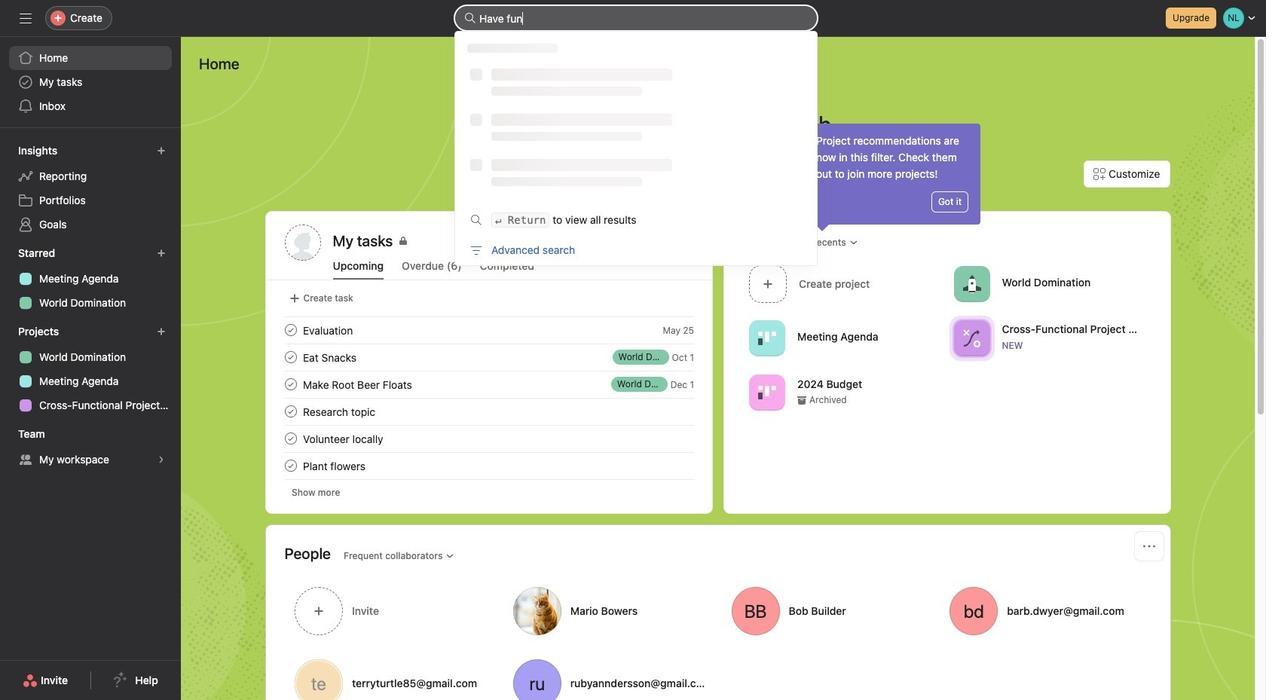 Task type: locate. For each thing, give the bounding box(es) containing it.
3 mark complete checkbox from the top
[[281, 375, 300, 393]]

2 mark complete checkbox from the top
[[281, 457, 300, 475]]

insights element
[[0, 137, 181, 240]]

mark complete image
[[281, 321, 300, 339], [281, 348, 300, 366], [281, 375, 300, 393], [281, 430, 300, 448], [281, 457, 300, 475]]

new insights image
[[157, 146, 166, 155]]

Mark complete checkbox
[[281, 430, 300, 448], [281, 457, 300, 475]]

2 mark complete checkbox from the top
[[281, 348, 300, 366]]

1 list item from the top
[[266, 317, 712, 344]]

3 mark complete image from the top
[[281, 375, 300, 393]]

1 vertical spatial mark complete checkbox
[[281, 457, 300, 475]]

tooltip
[[804, 124, 980, 229]]

rocket image
[[962, 275, 980, 293]]

add profile photo image
[[285, 225, 321, 261]]

1 vertical spatial board image
[[758, 383, 776, 401]]

Mark complete checkbox
[[281, 321, 300, 339], [281, 348, 300, 366], [281, 375, 300, 393], [281, 402, 300, 421]]

5 mark complete image from the top
[[281, 457, 300, 475]]

3 list item from the top
[[266, 371, 712, 398]]

see details, my workspace image
[[157, 455, 166, 464]]

4 mark complete image from the top
[[281, 430, 300, 448]]

board image
[[758, 329, 776, 347], [758, 383, 776, 401]]

None field
[[455, 6, 817, 30]]

1 mark complete checkbox from the top
[[281, 430, 300, 448]]

add items to starred image
[[157, 249, 166, 258]]

0 vertical spatial mark complete checkbox
[[281, 430, 300, 448]]

1 mark complete checkbox from the top
[[281, 321, 300, 339]]

list item
[[266, 317, 712, 344], [266, 344, 712, 371], [266, 371, 712, 398], [266, 398, 712, 425], [266, 452, 712, 479]]

2 list item from the top
[[266, 344, 712, 371]]

0 vertical spatial board image
[[758, 329, 776, 347]]



Task type: describe. For each thing, give the bounding box(es) containing it.
4 mark complete checkbox from the top
[[281, 402, 300, 421]]

actions image
[[1143, 540, 1155, 552]]

mark complete image
[[281, 402, 300, 421]]

new project or portfolio image
[[157, 327, 166, 336]]

1 mark complete image from the top
[[281, 321, 300, 339]]

1 board image from the top
[[758, 329, 776, 347]]

teams element
[[0, 421, 181, 475]]

starred element
[[0, 240, 181, 318]]

2 board image from the top
[[758, 383, 776, 401]]

hide sidebar image
[[20, 12, 32, 24]]

projects element
[[0, 318, 181, 421]]

prominent image
[[464, 12, 476, 24]]

Search tasks, projects, and more text field
[[455, 6, 817, 30]]

5 list item from the top
[[266, 452, 712, 479]]

global element
[[0, 37, 181, 127]]

line_and_symbols image
[[962, 329, 980, 347]]

4 list item from the top
[[266, 398, 712, 425]]

2 mark complete image from the top
[[281, 348, 300, 366]]



Task type: vqa. For each thing, say whether or not it's contained in the screenshot.
CHECKBOX
no



